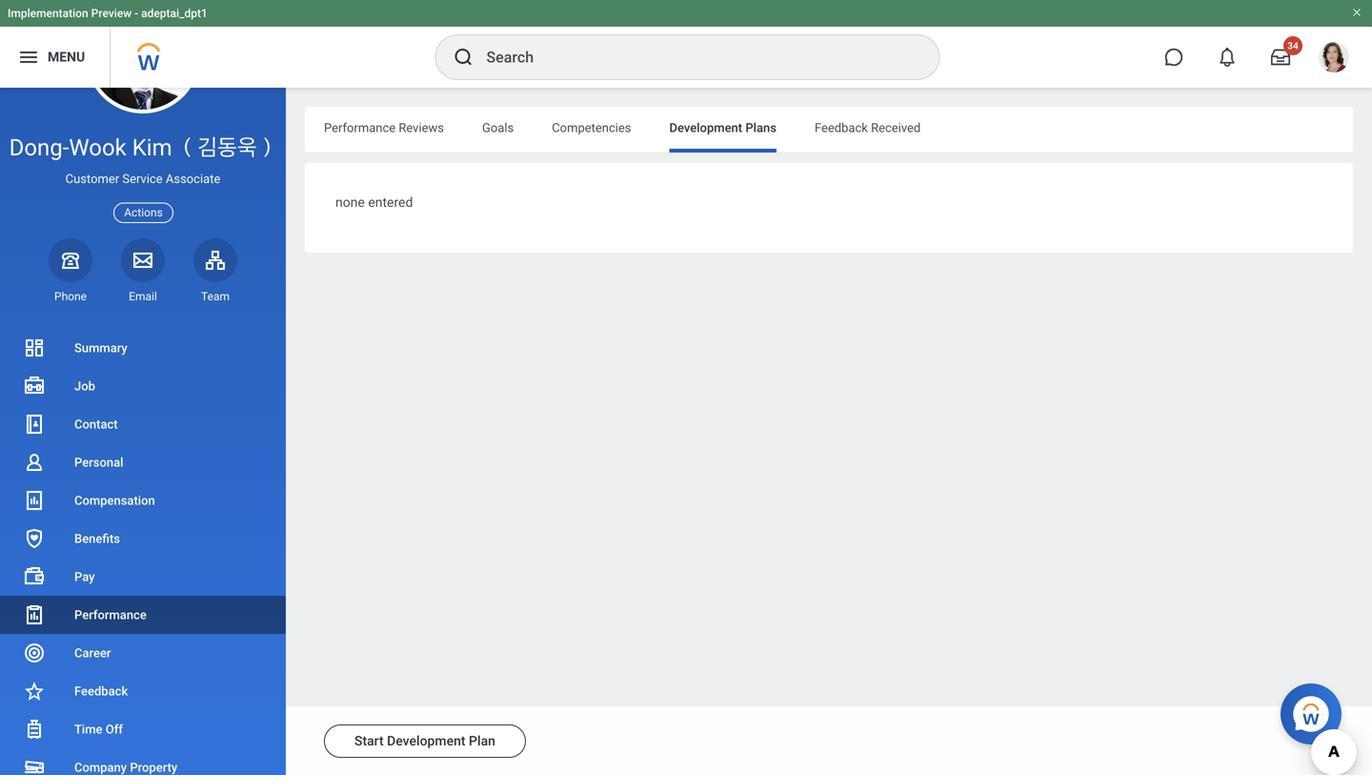 Task type: locate. For each thing, give the bounding box(es) containing it.
pay link
[[0, 558, 286, 596]]

time
[[74, 722, 102, 736]]

1 horizontal spatial performance
[[324, 121, 396, 135]]

compensation link
[[0, 481, 286, 520]]

off
[[106, 722, 123, 736]]

menu
[[48, 49, 85, 65]]

mail image
[[132, 249, 154, 271]]

development left the plans
[[670, 121, 743, 135]]

implementation preview -   adeptai_dpt1
[[8, 7, 208, 20]]

dong-
[[9, 134, 69, 161]]

1 horizontal spatial feedback
[[815, 121, 868, 135]]

none entered
[[336, 194, 413, 210]]

feedback inside navigation pane region
[[74, 684, 128, 698]]

received
[[871, 121, 921, 135]]

job
[[74, 379, 95, 393]]

0 horizontal spatial feedback
[[74, 684, 128, 698]]

phone image
[[57, 249, 84, 271]]

personal image
[[23, 451, 46, 474]]

personal link
[[0, 443, 286, 481]]

0 vertical spatial development
[[670, 121, 743, 135]]

development
[[670, 121, 743, 135], [387, 733, 466, 749]]

dong-wook kim （김동욱）
[[9, 134, 277, 161]]

feedback up the time off on the left bottom of page
[[74, 684, 128, 698]]

contact image
[[23, 413, 46, 436]]

0 horizontal spatial development
[[387, 733, 466, 749]]

34
[[1288, 40, 1299, 51]]

benefits image
[[23, 527, 46, 550]]

performance up career
[[74, 608, 147, 622]]

list
[[0, 329, 286, 775]]

feedback image
[[23, 680, 46, 703]]

company property image
[[23, 756, 46, 775]]

（김동욱）
[[178, 134, 277, 161]]

inbox large image
[[1272, 48, 1291, 67]]

summary link
[[0, 329, 286, 367]]

property
[[130, 760, 178, 775]]

list containing summary
[[0, 329, 286, 775]]

performance
[[324, 121, 396, 135], [74, 608, 147, 622]]

start development plan
[[355, 733, 496, 749]]

career link
[[0, 634, 286, 672]]

development plans
[[670, 121, 777, 135]]

tab list
[[305, 107, 1354, 153]]

development left plan
[[387, 733, 466, 749]]

1 vertical spatial feedback
[[74, 684, 128, 698]]

performance left reviews
[[324, 121, 396, 135]]

email dong-wook kim （김동욱） element
[[121, 289, 165, 304]]

contact
[[74, 417, 118, 431]]

performance link
[[0, 596, 286, 634]]

actions button
[[114, 203, 173, 223]]

reviews
[[399, 121, 444, 135]]

1 vertical spatial performance
[[74, 608, 147, 622]]

performance inside 'list'
[[74, 608, 147, 622]]

feedback
[[815, 121, 868, 135], [74, 684, 128, 698]]

feedback link
[[0, 672, 286, 710]]

close environment banner image
[[1352, 7, 1363, 18]]

justify image
[[17, 46, 40, 69]]

job image
[[23, 375, 46, 398]]

1 horizontal spatial development
[[670, 121, 743, 135]]

1 vertical spatial development
[[387, 733, 466, 749]]

actions
[[124, 206, 163, 219]]

0 horizontal spatial performance
[[74, 608, 147, 622]]

associate
[[166, 172, 221, 186]]

navigation pane region
[[0, 0, 286, 775]]

feedback inside tab list
[[815, 121, 868, 135]]

0 vertical spatial feedback
[[815, 121, 868, 135]]

0 vertical spatial performance
[[324, 121, 396, 135]]

performance inside tab list
[[324, 121, 396, 135]]

adeptai_dpt1
[[141, 7, 208, 20]]

goals
[[482, 121, 514, 135]]

feedback left received
[[815, 121, 868, 135]]

development inside start development plan button
[[387, 733, 466, 749]]

kim
[[132, 134, 172, 161]]

plan
[[469, 733, 496, 749]]

time off
[[74, 722, 123, 736]]

notifications large image
[[1218, 48, 1237, 67]]

preview
[[91, 7, 132, 20]]



Task type: vqa. For each thing, say whether or not it's contained in the screenshot.
Personal
yes



Task type: describe. For each thing, give the bounding box(es) containing it.
time off image
[[23, 718, 46, 741]]

customer
[[65, 172, 119, 186]]

plans
[[746, 121, 777, 135]]

team link
[[194, 238, 237, 304]]

wook
[[69, 134, 127, 161]]

summary image
[[23, 337, 46, 359]]

email button
[[121, 238, 165, 304]]

phone dong-wook kim （김동욱） element
[[49, 289, 92, 304]]

performance for performance reviews
[[324, 121, 396, 135]]

development inside tab list
[[670, 121, 743, 135]]

start development plan button
[[324, 725, 526, 758]]

benefits
[[74, 531, 120, 546]]

feedback for feedback
[[74, 684, 128, 698]]

feedback for feedback received
[[815, 121, 868, 135]]

phone button
[[49, 238, 92, 304]]

team
[[201, 290, 230, 303]]

pay image
[[23, 565, 46, 588]]

company property link
[[0, 748, 286, 775]]

compensation
[[74, 493, 155, 508]]

personal
[[74, 455, 123, 470]]

phone
[[54, 290, 87, 303]]

customer service associate
[[65, 172, 221, 186]]

career image
[[23, 642, 46, 664]]

Search Workday  search field
[[487, 36, 900, 78]]

summary
[[74, 341, 127, 355]]

menu button
[[0, 27, 110, 88]]

competencies
[[552, 121, 632, 135]]

email
[[129, 290, 157, 303]]

-
[[135, 7, 138, 20]]

job link
[[0, 367, 286, 405]]

performance image
[[23, 603, 46, 626]]

menu banner
[[0, 0, 1373, 88]]

company property
[[74, 760, 178, 775]]

profile logan mcneil image
[[1319, 42, 1350, 76]]

compensation image
[[23, 489, 46, 512]]

implementation
[[8, 7, 88, 20]]

34 button
[[1260, 36, 1303, 78]]

entered
[[368, 194, 413, 210]]

view team image
[[204, 249, 227, 271]]

service
[[122, 172, 163, 186]]

performance for performance
[[74, 608, 147, 622]]

tab list containing performance reviews
[[305, 107, 1354, 153]]

none
[[336, 194, 365, 210]]

search image
[[452, 46, 475, 69]]

start
[[355, 733, 384, 749]]

benefits link
[[0, 520, 286, 558]]

company
[[74, 760, 127, 775]]

contact link
[[0, 405, 286, 443]]

pay
[[74, 570, 95, 584]]

feedback received
[[815, 121, 921, 135]]

time off link
[[0, 710, 286, 748]]

performance reviews
[[324, 121, 444, 135]]

team dong-wook kim （김동욱） element
[[194, 289, 237, 304]]

career
[[74, 646, 111, 660]]



